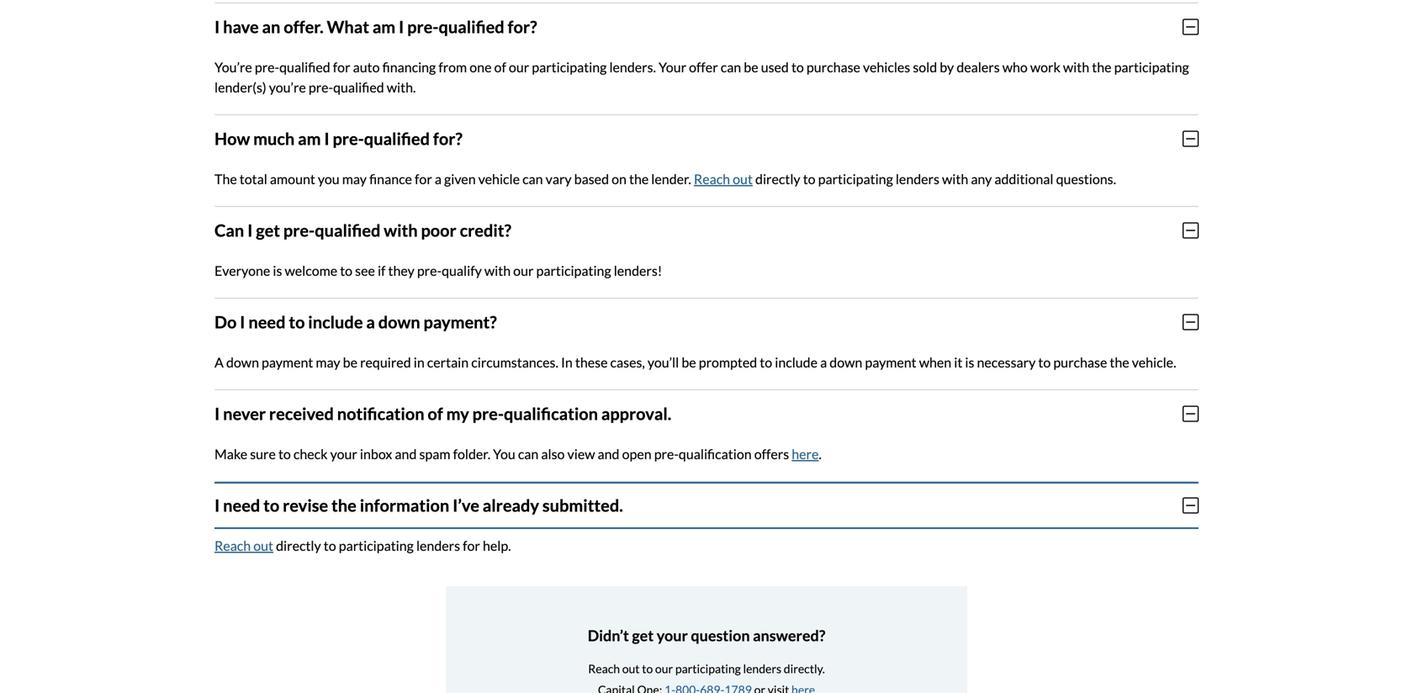 Task type: describe. For each thing, give the bounding box(es) containing it.
cases,
[[611, 354, 645, 371]]

0 vertical spatial lenders
[[896, 171, 940, 187]]

submitted.
[[543, 496, 623, 516]]

am inside dropdown button
[[298, 129, 321, 149]]

offer.
[[284, 17, 324, 37]]

the inside dropdown button
[[332, 496, 357, 516]]

minus square image for already
[[1183, 496, 1199, 515]]

any
[[971, 171, 992, 187]]

do
[[215, 312, 237, 332]]

required
[[360, 354, 411, 371]]

lender(s)
[[215, 79, 267, 95]]

here
[[792, 446, 819, 462]]

can for for?
[[523, 171, 543, 187]]

finance
[[369, 171, 412, 187]]

offers
[[755, 446, 789, 462]]

a down payment may be required in certain circumstances. in these cases, you'll be prompted to include a down payment when it is necessary to purchase the vehicle.
[[215, 354, 1177, 371]]

for for participating
[[463, 538, 480, 554]]

circumstances.
[[471, 354, 559, 371]]

qualified down auto
[[333, 79, 384, 95]]

minus square image for i have an offer. what am i pre-qualified for?
[[1183, 18, 1199, 36]]

qualified up see
[[315, 220, 381, 241]]

notification
[[337, 404, 425, 424]]

pre- right the you're
[[309, 79, 333, 95]]

our inside you're pre-qualified for auto financing from one of our participating lenders. your offer can be used to purchase vehicles sold by dealers who work with the participating lender(s) you're pre-qualified with.
[[509, 59, 529, 75]]

view
[[568, 446, 595, 462]]

it
[[955, 354, 963, 371]]

much
[[253, 129, 295, 149]]

reach out to our participating lenders directly.
[[588, 662, 825, 676]]

i up financing
[[399, 17, 404, 37]]

your inside getting pre-qualified tab panel
[[330, 446, 358, 462]]

vehicle
[[479, 171, 520, 187]]

by
[[940, 59, 955, 75]]

offer
[[689, 59, 718, 75]]

they
[[388, 262, 415, 279]]

what
[[327, 17, 369, 37]]

1 vertical spatial reach out link
[[215, 538, 274, 554]]

financing
[[383, 59, 436, 75]]

1 horizontal spatial be
[[682, 354, 697, 371]]

minus square image for qualification
[[1183, 405, 1199, 423]]

the left vehicle.
[[1110, 354, 1130, 371]]

already
[[483, 496, 539, 516]]

2 and from the left
[[598, 446, 620, 462]]

0 horizontal spatial is
[[273, 262, 282, 279]]

auto
[[353, 59, 380, 75]]

1 horizontal spatial include
[[775, 354, 818, 371]]

0 horizontal spatial down
[[226, 354, 259, 371]]

qualify
[[442, 262, 482, 279]]

i never received notification of my pre-qualification approval.
[[215, 404, 672, 424]]

revise
[[283, 496, 328, 516]]

how much am i pre-qualified for?
[[215, 129, 463, 149]]

2 payment from the left
[[865, 354, 917, 371]]

i down make
[[215, 496, 220, 516]]

getting pre-qualified tab panel
[[215, 0, 1199, 573]]

question
[[691, 626, 750, 645]]

answered?
[[753, 626, 826, 645]]

purchase inside you're pre-qualified for auto financing from one of our participating lenders. your offer can be used to purchase vehicles sold by dealers who work with the participating lender(s) you're pre-qualified with.
[[807, 59, 861, 75]]

lenders.
[[610, 59, 656, 75]]

information
[[360, 496, 450, 516]]

in
[[414, 354, 425, 371]]

i have an offer. what am i pre-qualified for? button
[[215, 3, 1199, 50]]

how much am i pre-qualified for? button
[[215, 115, 1199, 162]]

minus square image inside "how much am i pre-qualified for?" dropdown button
[[1183, 129, 1199, 148]]

get inside dropdown button
[[256, 220, 280, 241]]

1 vertical spatial may
[[316, 354, 340, 371]]

everyone is welcome to see if they pre-qualify with our participating lenders!
[[215, 262, 663, 279]]

in
[[561, 354, 573, 371]]

additional
[[995, 171, 1054, 187]]

0 vertical spatial need
[[249, 312, 286, 332]]

with inside you're pre-qualified for auto financing from one of our participating lenders. your offer can be used to purchase vehicles sold by dealers who work with the participating lender(s) you're pre-qualified with.
[[1064, 59, 1090, 75]]

out for reach out to our participating lenders directly.
[[623, 662, 640, 676]]

i inside dropdown button
[[324, 129, 330, 149]]

can inside you're pre-qualified for auto financing from one of our participating lenders. your offer can be used to purchase vehicles sold by dealers who work with the participating lender(s) you're pre-qualified with.
[[721, 59, 742, 75]]

lenders!
[[614, 262, 663, 279]]

1 vertical spatial directly
[[276, 538, 321, 554]]

make
[[215, 446, 248, 462]]

i right do
[[240, 312, 245, 332]]

didn't get your question answered?
[[588, 626, 826, 645]]

an
[[262, 17, 281, 37]]

everyone
[[215, 262, 270, 279]]

folder.
[[453, 446, 491, 462]]

how
[[215, 129, 250, 149]]

the total amount you may finance for a given vehicle can vary based on the lender. reach out directly to participating lenders with any additional questions.
[[215, 171, 1117, 187]]

with.
[[387, 79, 416, 95]]

1 and from the left
[[395, 446, 417, 462]]

i never received notification of my pre-qualification approval. button
[[215, 390, 1199, 437]]

you're
[[269, 79, 306, 95]]

pre- right they
[[417, 262, 442, 279]]

for inside you're pre-qualified for auto financing from one of our participating lenders. your offer can be used to purchase vehicles sold by dealers who work with the participating lender(s) you're pre-qualified with.
[[333, 59, 351, 75]]

vary
[[546, 171, 572, 187]]

these
[[576, 354, 608, 371]]

2 horizontal spatial reach
[[694, 171, 731, 187]]

didn't
[[588, 626, 629, 645]]

you
[[493, 446, 516, 462]]

for? inside dropdown button
[[433, 129, 463, 149]]

certain
[[427, 354, 469, 371]]

pre- up financing
[[407, 17, 439, 37]]

i have an offer. what am i pre-qualified for?
[[215, 17, 537, 37]]

pre- right the my
[[473, 404, 504, 424]]

i left the have
[[215, 17, 220, 37]]

can i get pre-qualified with poor credit? button
[[215, 207, 1199, 254]]

with inside dropdown button
[[384, 220, 418, 241]]

reach out directly to participating lenders for help.
[[215, 538, 511, 554]]

who
[[1003, 59, 1028, 75]]

i need to revise the information i've already submitted.
[[215, 496, 623, 516]]

vehicles
[[863, 59, 911, 75]]



Task type: vqa. For each thing, say whether or not it's contained in the screenshot.
vehicle at the top left
yes



Task type: locate. For each thing, give the bounding box(es) containing it.
include
[[308, 312, 363, 332], [775, 354, 818, 371]]

never
[[223, 404, 266, 424]]

the right work
[[1093, 59, 1112, 75]]

can right offer
[[721, 59, 742, 75]]

1 vertical spatial of
[[428, 404, 443, 424]]

qualification inside dropdown button
[[504, 404, 598, 424]]

of inside dropdown button
[[428, 404, 443, 424]]

help.
[[483, 538, 511, 554]]

1 horizontal spatial a
[[435, 171, 442, 187]]

qualification
[[504, 404, 598, 424], [679, 446, 752, 462]]

1 vertical spatial out
[[254, 538, 274, 554]]

you're
[[215, 59, 252, 75]]

1 horizontal spatial lenders
[[744, 662, 782, 676]]

0 horizontal spatial purchase
[[807, 59, 861, 75]]

0 vertical spatial reach out link
[[694, 171, 753, 187]]

0 horizontal spatial payment
[[262, 354, 313, 371]]

2 minus square image from the top
[[1183, 313, 1199, 331]]

purchase left vehicles
[[807, 59, 861, 75]]

lenders left any on the right top of the page
[[896, 171, 940, 187]]

1 vertical spatial lenders
[[417, 538, 460, 554]]

and left spam
[[395, 446, 417, 462]]

purchase
[[807, 59, 861, 75], [1054, 354, 1108, 371]]

qualified up the you're
[[279, 59, 330, 75]]

is right "it"
[[966, 354, 975, 371]]

total
[[240, 171, 267, 187]]

can left vary on the top
[[523, 171, 543, 187]]

1 horizontal spatial down
[[378, 312, 420, 332]]

0 horizontal spatial reach
[[215, 538, 251, 554]]

to
[[792, 59, 804, 75], [803, 171, 816, 187], [340, 262, 353, 279], [289, 312, 305, 332], [760, 354, 773, 371], [1039, 354, 1051, 371], [279, 446, 291, 462], [264, 496, 280, 516], [324, 538, 336, 554], [642, 662, 653, 676]]

payment left when
[[865, 354, 917, 371]]

minus square image
[[1183, 129, 1199, 148], [1183, 313, 1199, 331], [1183, 405, 1199, 423], [1183, 496, 1199, 515]]

0 horizontal spatial be
[[343, 354, 358, 371]]

can
[[215, 220, 244, 241]]

pre- up the you're
[[255, 59, 279, 75]]

sold
[[913, 59, 938, 75]]

with right qualify
[[485, 262, 511, 279]]

1 vertical spatial get
[[632, 626, 654, 645]]

1 horizontal spatial get
[[632, 626, 654, 645]]

with left any on the right top of the page
[[943, 171, 969, 187]]

qualified up one
[[439, 17, 505, 37]]

your up reach out to our participating lenders directly.
[[657, 626, 688, 645]]

directly
[[756, 171, 801, 187], [276, 538, 321, 554]]

qualification down 'i never received notification of my pre-qualification approval.' dropdown button
[[679, 446, 752, 462]]

my
[[447, 404, 469, 424]]

1 horizontal spatial may
[[342, 171, 367, 187]]

the inside you're pre-qualified for auto financing from one of our participating lenders. your offer can be used to purchase vehicles sold by dealers who work with the participating lender(s) you're pre-qualified with.
[[1093, 59, 1112, 75]]

for? inside dropdown button
[[508, 17, 537, 37]]

1 horizontal spatial and
[[598, 446, 620, 462]]

make sure to check your inbox and spam folder. you can also view and open pre-qualification offers here .
[[215, 446, 822, 462]]

be left used
[[744, 59, 759, 75]]

1 vertical spatial for?
[[433, 129, 463, 149]]

be
[[744, 59, 759, 75], [343, 354, 358, 371], [682, 354, 697, 371]]

1 vertical spatial minus square image
[[1183, 221, 1199, 240]]

1 vertical spatial a
[[366, 312, 375, 332]]

0 horizontal spatial out
[[254, 538, 274, 554]]

0 horizontal spatial for?
[[433, 129, 463, 149]]

pre- up "you"
[[333, 129, 364, 149]]

1 horizontal spatial directly
[[756, 171, 801, 187]]

1 horizontal spatial your
[[657, 626, 688, 645]]

0 vertical spatial out
[[733, 171, 753, 187]]

qualified inside dropdown button
[[364, 129, 430, 149]]

pre- up welcome
[[283, 220, 315, 241]]

1 vertical spatial can
[[523, 171, 543, 187]]

inbox
[[360, 446, 392, 462]]

payment?
[[424, 312, 497, 332]]

purchase left vehicle.
[[1054, 354, 1108, 371]]

2 vertical spatial can
[[518, 446, 539, 462]]

2 horizontal spatial be
[[744, 59, 759, 75]]

do i need to include a down payment?
[[215, 312, 497, 332]]

1 horizontal spatial out
[[623, 662, 640, 676]]

2 vertical spatial our
[[655, 662, 673, 676]]

1 minus square image from the top
[[1183, 18, 1199, 36]]

include inside dropdown button
[[308, 312, 363, 332]]

of right one
[[494, 59, 506, 75]]

0 horizontal spatial your
[[330, 446, 358, 462]]

to inside you're pre-qualified for auto financing from one of our participating lenders. your offer can be used to purchase vehicles sold by dealers who work with the participating lender(s) you're pre-qualified with.
[[792, 59, 804, 75]]

based
[[575, 171, 609, 187]]

0 vertical spatial get
[[256, 220, 280, 241]]

0 vertical spatial our
[[509, 59, 529, 75]]

i need to revise the information i've already submitted. button
[[215, 482, 1199, 529]]

2 vertical spatial for
[[463, 538, 480, 554]]

reach for reach out to our participating lenders directly.
[[588, 662, 620, 676]]

1 vertical spatial purchase
[[1054, 354, 1108, 371]]

am right much
[[298, 129, 321, 149]]

may down do i need to include a down payment?
[[316, 354, 340, 371]]

0 vertical spatial can
[[721, 59, 742, 75]]

i've
[[453, 496, 480, 516]]

and right view
[[598, 446, 620, 462]]

for
[[333, 59, 351, 75], [415, 171, 432, 187], [463, 538, 480, 554]]

with right work
[[1064, 59, 1090, 75]]

need
[[249, 312, 286, 332], [223, 496, 260, 516]]

for left auto
[[333, 59, 351, 75]]

a inside dropdown button
[[366, 312, 375, 332]]

1 vertical spatial need
[[223, 496, 260, 516]]

0 vertical spatial for?
[[508, 17, 537, 37]]

i left the never in the bottom left of the page
[[215, 404, 220, 424]]

0 vertical spatial your
[[330, 446, 358, 462]]

2 horizontal spatial a
[[821, 354, 827, 371]]

credit?
[[460, 220, 512, 241]]

payment up received
[[262, 354, 313, 371]]

can right you
[[518, 446, 539, 462]]

0 horizontal spatial include
[[308, 312, 363, 332]]

qualified up finance
[[364, 129, 430, 149]]

welcome
[[285, 262, 338, 279]]

here link
[[792, 446, 819, 462]]

qualification up also
[[504, 404, 598, 424]]

can
[[721, 59, 742, 75], [523, 171, 543, 187], [518, 446, 539, 462]]

pre-
[[407, 17, 439, 37], [255, 59, 279, 75], [309, 79, 333, 95], [333, 129, 364, 149], [283, 220, 315, 241], [417, 262, 442, 279], [473, 404, 504, 424], [654, 446, 679, 462]]

reach for reach out directly to participating lenders for help.
[[215, 538, 251, 554]]

0 vertical spatial of
[[494, 59, 506, 75]]

lenders for reach out directly to participating lenders for help.
[[417, 538, 460, 554]]

with
[[1064, 59, 1090, 75], [943, 171, 969, 187], [384, 220, 418, 241], [485, 262, 511, 279]]

i up "you"
[[324, 129, 330, 149]]

minus square image inside do i need to include a down payment? dropdown button
[[1183, 313, 1199, 331]]

0 vertical spatial am
[[373, 17, 396, 37]]

for?
[[508, 17, 537, 37], [433, 129, 463, 149]]

1 horizontal spatial qualification
[[679, 446, 752, 462]]

minus square image inside can i get pre-qualified with poor credit? dropdown button
[[1183, 221, 1199, 240]]

your left inbox
[[330, 446, 358, 462]]

1 vertical spatial for
[[415, 171, 432, 187]]

1 horizontal spatial reach
[[588, 662, 620, 676]]

1 vertical spatial our
[[513, 262, 534, 279]]

get right didn't
[[632, 626, 654, 645]]

lenders down the i need to revise the information i've already submitted.
[[417, 538, 460, 554]]

of
[[494, 59, 506, 75], [428, 404, 443, 424]]

1 horizontal spatial of
[[494, 59, 506, 75]]

1 vertical spatial am
[[298, 129, 321, 149]]

of left the my
[[428, 404, 443, 424]]

you're pre-qualified for auto financing from one of our participating lenders. your offer can be used to purchase vehicles sold by dealers who work with the participating lender(s) you're pre-qualified with.
[[215, 59, 1190, 95]]

for for may
[[415, 171, 432, 187]]

0 vertical spatial directly
[[756, 171, 801, 187]]

check
[[294, 446, 328, 462]]

1 horizontal spatial reach out link
[[694, 171, 753, 187]]

0 vertical spatial minus square image
[[1183, 18, 1199, 36]]

minus square image
[[1183, 18, 1199, 36], [1183, 221, 1199, 240]]

necessary
[[977, 354, 1036, 371]]

also
[[541, 446, 565, 462]]

minus square image inside i have an offer. what am i pre-qualified for? dropdown button
[[1183, 18, 1199, 36]]

a
[[435, 171, 442, 187], [366, 312, 375, 332], [821, 354, 827, 371]]

0 horizontal spatial qualification
[[504, 404, 598, 424]]

for left help.
[[463, 538, 480, 554]]

0 horizontal spatial lenders
[[417, 538, 460, 554]]

for right finance
[[415, 171, 432, 187]]

.
[[819, 446, 822, 462]]

your
[[330, 446, 358, 462], [657, 626, 688, 645]]

need down make
[[223, 496, 260, 516]]

0 horizontal spatial directly
[[276, 538, 321, 554]]

get right can
[[256, 220, 280, 241]]

given
[[444, 171, 476, 187]]

minus square image for payment?
[[1183, 313, 1199, 331]]

directly.
[[784, 662, 825, 676]]

0 horizontal spatial get
[[256, 220, 280, 241]]

2 minus square image from the top
[[1183, 221, 1199, 240]]

include right prompted
[[775, 354, 818, 371]]

down inside dropdown button
[[378, 312, 420, 332]]

if
[[378, 262, 386, 279]]

be left required
[[343, 354, 358, 371]]

1 vertical spatial include
[[775, 354, 818, 371]]

2 vertical spatial out
[[623, 662, 640, 676]]

1 vertical spatial is
[[966, 354, 975, 371]]

you
[[318, 171, 340, 187]]

am inside dropdown button
[[373, 17, 396, 37]]

0 vertical spatial for
[[333, 59, 351, 75]]

2 horizontal spatial out
[[733, 171, 753, 187]]

you'll
[[648, 354, 679, 371]]

out for reach out directly to participating lenders for help.
[[254, 538, 274, 554]]

the
[[215, 171, 237, 187]]

1 horizontal spatial is
[[966, 354, 975, 371]]

0 vertical spatial qualification
[[504, 404, 598, 424]]

1 payment from the left
[[262, 354, 313, 371]]

2 horizontal spatial down
[[830, 354, 863, 371]]

participating
[[532, 59, 607, 75], [1115, 59, 1190, 75], [819, 171, 894, 187], [536, 262, 611, 279], [339, 538, 414, 554], [676, 662, 741, 676]]

amount
[[270, 171, 315, 187]]

pre- right "open"
[[654, 446, 679, 462]]

received
[[269, 404, 334, 424]]

lender.
[[652, 171, 692, 187]]

include down welcome
[[308, 312, 363, 332]]

on
[[612, 171, 627, 187]]

be inside you're pre-qualified for auto financing from one of our participating lenders. your offer can be used to purchase vehicles sold by dealers who work with the participating lender(s) you're pre-qualified with.
[[744, 59, 759, 75]]

sure
[[250, 446, 276, 462]]

2 vertical spatial reach
[[588, 662, 620, 676]]

the right on
[[629, 171, 649, 187]]

with left poor
[[384, 220, 418, 241]]

the right revise
[[332, 496, 357, 516]]

1 horizontal spatial am
[[373, 17, 396, 37]]

0 horizontal spatial for
[[333, 59, 351, 75]]

0 horizontal spatial and
[[395, 446, 417, 462]]

2 vertical spatial a
[[821, 354, 827, 371]]

i right can
[[248, 220, 253, 241]]

payment
[[262, 354, 313, 371], [865, 354, 917, 371]]

0 vertical spatial include
[[308, 312, 363, 332]]

3 minus square image from the top
[[1183, 405, 1199, 423]]

can i get pre-qualified with poor credit?
[[215, 220, 512, 241]]

1 vertical spatial your
[[657, 626, 688, 645]]

vehicle.
[[1133, 354, 1177, 371]]

4 minus square image from the top
[[1183, 496, 1199, 515]]

reach out link
[[694, 171, 753, 187], [215, 538, 274, 554]]

0 horizontal spatial am
[[298, 129, 321, 149]]

2 horizontal spatial lenders
[[896, 171, 940, 187]]

approval.
[[602, 404, 672, 424]]

0 horizontal spatial of
[[428, 404, 443, 424]]

1 horizontal spatial for?
[[508, 17, 537, 37]]

1 horizontal spatial payment
[[865, 354, 917, 371]]

2 vertical spatial lenders
[[744, 662, 782, 676]]

can for pre-
[[518, 446, 539, 462]]

may right "you"
[[342, 171, 367, 187]]

from
[[439, 59, 467, 75]]

is left welcome
[[273, 262, 282, 279]]

may
[[342, 171, 367, 187], [316, 354, 340, 371]]

2 horizontal spatial for
[[463, 538, 480, 554]]

0 vertical spatial purchase
[[807, 59, 861, 75]]

used
[[761, 59, 789, 75]]

0 vertical spatial a
[[435, 171, 442, 187]]

0 vertical spatial is
[[273, 262, 282, 279]]

our down didn't get your question answered?
[[655, 662, 673, 676]]

when
[[920, 354, 952, 371]]

lenders for reach out to our participating lenders directly.
[[744, 662, 782, 676]]

need right do
[[249, 312, 286, 332]]

spam
[[419, 446, 451, 462]]

0 horizontal spatial a
[[366, 312, 375, 332]]

questions.
[[1057, 171, 1117, 187]]

of inside you're pre-qualified for auto financing from one of our participating lenders. your offer can be used to purchase vehicles sold by dealers who work with the participating lender(s) you're pre-qualified with.
[[494, 59, 506, 75]]

work
[[1031, 59, 1061, 75]]

our
[[509, 59, 529, 75], [513, 262, 534, 279], [655, 662, 673, 676]]

minus square image for can i get pre-qualified with poor credit?
[[1183, 221, 1199, 240]]

1 minus square image from the top
[[1183, 129, 1199, 148]]

lenders
[[896, 171, 940, 187], [417, 538, 460, 554], [744, 662, 782, 676]]

dealers
[[957, 59, 1000, 75]]

minus square image inside i need to revise the information i've already submitted. dropdown button
[[1183, 496, 1199, 515]]

get
[[256, 220, 280, 241], [632, 626, 654, 645]]

have
[[223, 17, 259, 37]]

0 horizontal spatial reach out link
[[215, 538, 274, 554]]

0 vertical spatial may
[[342, 171, 367, 187]]

am right what
[[373, 17, 396, 37]]

do i need to include a down payment? button
[[215, 299, 1199, 346]]

be right the you'll
[[682, 354, 697, 371]]

1 vertical spatial qualification
[[679, 446, 752, 462]]

your
[[659, 59, 687, 75]]

directly down revise
[[276, 538, 321, 554]]

1 horizontal spatial for
[[415, 171, 432, 187]]

pre- inside dropdown button
[[333, 129, 364, 149]]

i
[[215, 17, 220, 37], [399, 17, 404, 37], [324, 129, 330, 149], [248, 220, 253, 241], [240, 312, 245, 332], [215, 404, 220, 424], [215, 496, 220, 516]]

minus square image inside 'i never received notification of my pre-qualification approval.' dropdown button
[[1183, 405, 1199, 423]]

1 horizontal spatial purchase
[[1054, 354, 1108, 371]]

lenders left directly.
[[744, 662, 782, 676]]

poor
[[421, 220, 457, 241]]

1 vertical spatial reach
[[215, 538, 251, 554]]

and
[[395, 446, 417, 462], [598, 446, 620, 462]]

our right qualify
[[513, 262, 534, 279]]

directly down "how much am i pre-qualified for?" dropdown button
[[756, 171, 801, 187]]

our right one
[[509, 59, 529, 75]]

prompted
[[699, 354, 758, 371]]

0 vertical spatial reach
[[694, 171, 731, 187]]

0 horizontal spatial may
[[316, 354, 340, 371]]



